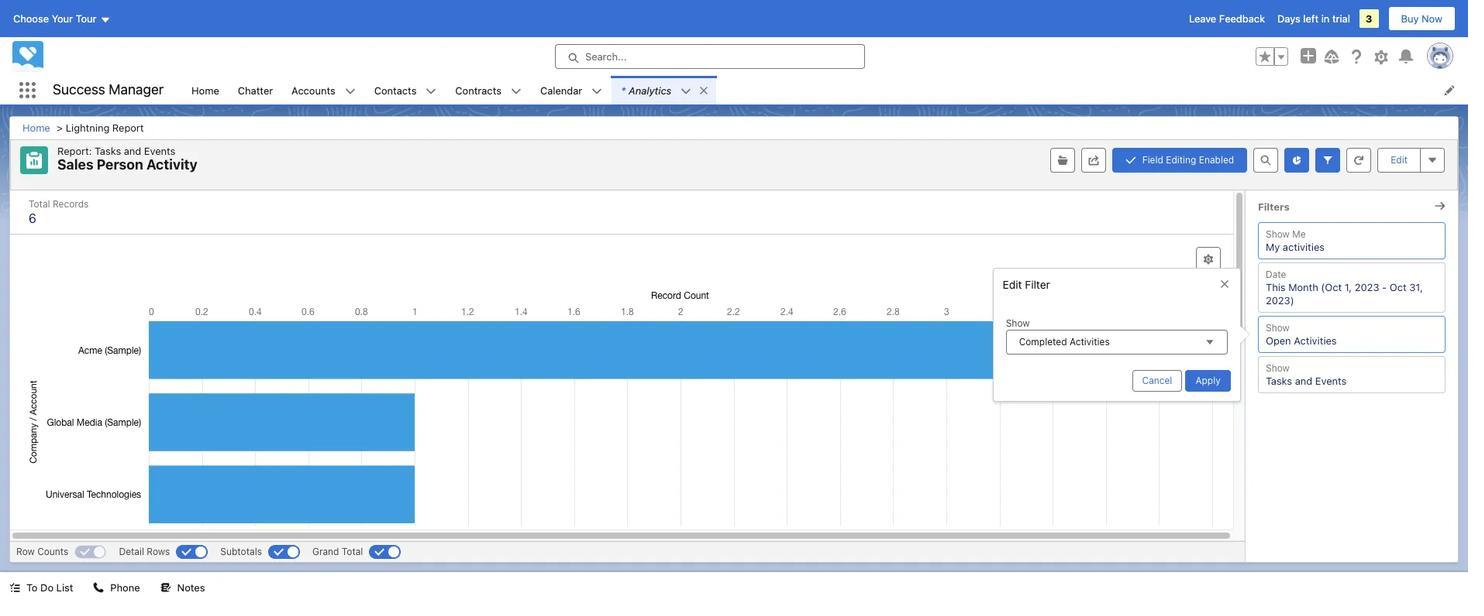 Task type: describe. For each thing, give the bounding box(es) containing it.
feedback
[[1219, 12, 1265, 25]]

buy now button
[[1388, 6, 1456, 31]]

to do list button
[[0, 573, 82, 604]]

calendar list item
[[531, 76, 612, 105]]

days
[[1278, 12, 1301, 25]]

contacts list item
[[365, 76, 446, 105]]

notes
[[177, 582, 205, 595]]

days left in trial
[[1278, 12, 1351, 25]]

list item containing *
[[612, 76, 717, 105]]

contacts
[[374, 84, 417, 97]]

accounts
[[292, 84, 336, 97]]

accounts link
[[282, 76, 345, 105]]

leave feedback
[[1189, 12, 1265, 25]]

contacts link
[[365, 76, 426, 105]]

success
[[53, 82, 105, 98]]

text default image inside phone button
[[93, 583, 104, 594]]

search...
[[585, 50, 627, 63]]

* analytics
[[621, 84, 672, 97]]

phone button
[[84, 573, 149, 604]]

trial
[[1333, 12, 1351, 25]]

*
[[621, 84, 626, 97]]

contracts list item
[[446, 76, 531, 105]]

manager
[[109, 82, 164, 98]]

to
[[26, 582, 38, 595]]

choose
[[13, 12, 49, 25]]

tour
[[76, 12, 97, 25]]

contracts
[[455, 84, 502, 97]]

now
[[1422, 12, 1443, 25]]

home
[[192, 84, 219, 97]]

contracts link
[[446, 76, 511, 105]]

buy now
[[1401, 12, 1443, 25]]

search... button
[[555, 44, 865, 69]]

text default image inside list item
[[699, 85, 710, 96]]



Task type: locate. For each thing, give the bounding box(es) containing it.
list containing home
[[182, 76, 1468, 105]]

text default image right analytics
[[681, 86, 692, 97]]

phone
[[110, 582, 140, 595]]

text default image for contracts
[[511, 86, 522, 97]]

group
[[1256, 47, 1289, 66]]

choose your tour button
[[12, 6, 111, 31]]

choose your tour
[[13, 12, 97, 25]]

text default image left notes
[[160, 583, 171, 594]]

text default image inside "to do list" button
[[9, 583, 20, 594]]

0 horizontal spatial text default image
[[345, 86, 356, 97]]

list
[[56, 582, 73, 595]]

buy
[[1401, 12, 1419, 25]]

text default image inside contracts list item
[[511, 86, 522, 97]]

2 horizontal spatial text default image
[[681, 86, 692, 97]]

calendar
[[540, 84, 582, 97]]

text default image
[[699, 85, 710, 96], [426, 86, 437, 97], [592, 86, 603, 97], [9, 583, 20, 594], [93, 583, 104, 594], [160, 583, 171, 594]]

chatter link
[[229, 76, 282, 105]]

3 text default image from the left
[[681, 86, 692, 97]]

1 horizontal spatial text default image
[[511, 86, 522, 97]]

text default image left phone
[[93, 583, 104, 594]]

text default image inside the accounts list item
[[345, 86, 356, 97]]

home link
[[182, 76, 229, 105]]

1 text default image from the left
[[345, 86, 356, 97]]

leave
[[1189, 12, 1217, 25]]

text default image right contracts
[[511, 86, 522, 97]]

your
[[52, 12, 73, 25]]

success manager
[[53, 82, 164, 98]]

calendar link
[[531, 76, 592, 105]]

do
[[40, 582, 54, 595]]

accounts list item
[[282, 76, 365, 105]]

left
[[1304, 12, 1319, 25]]

notes button
[[151, 573, 214, 604]]

3
[[1366, 12, 1373, 25]]

text default image inside calendar list item
[[592, 86, 603, 97]]

to do list
[[26, 582, 73, 595]]

analytics
[[629, 84, 672, 97]]

2 text default image from the left
[[511, 86, 522, 97]]

text default image down search... button
[[699, 85, 710, 96]]

leave feedback link
[[1189, 12, 1265, 25]]

list item
[[612, 76, 717, 105]]

text default image right contacts
[[426, 86, 437, 97]]

text default image
[[345, 86, 356, 97], [511, 86, 522, 97], [681, 86, 692, 97]]

text default image inside contacts list item
[[426, 86, 437, 97]]

chatter
[[238, 84, 273, 97]]

in
[[1322, 12, 1330, 25]]

text default image right accounts at the left of the page
[[345, 86, 356, 97]]

text default image for accounts
[[345, 86, 356, 97]]

text default image left '*' on the top
[[592, 86, 603, 97]]

text default image inside "notes" button
[[160, 583, 171, 594]]

text default image left to
[[9, 583, 20, 594]]

list
[[182, 76, 1468, 105]]



